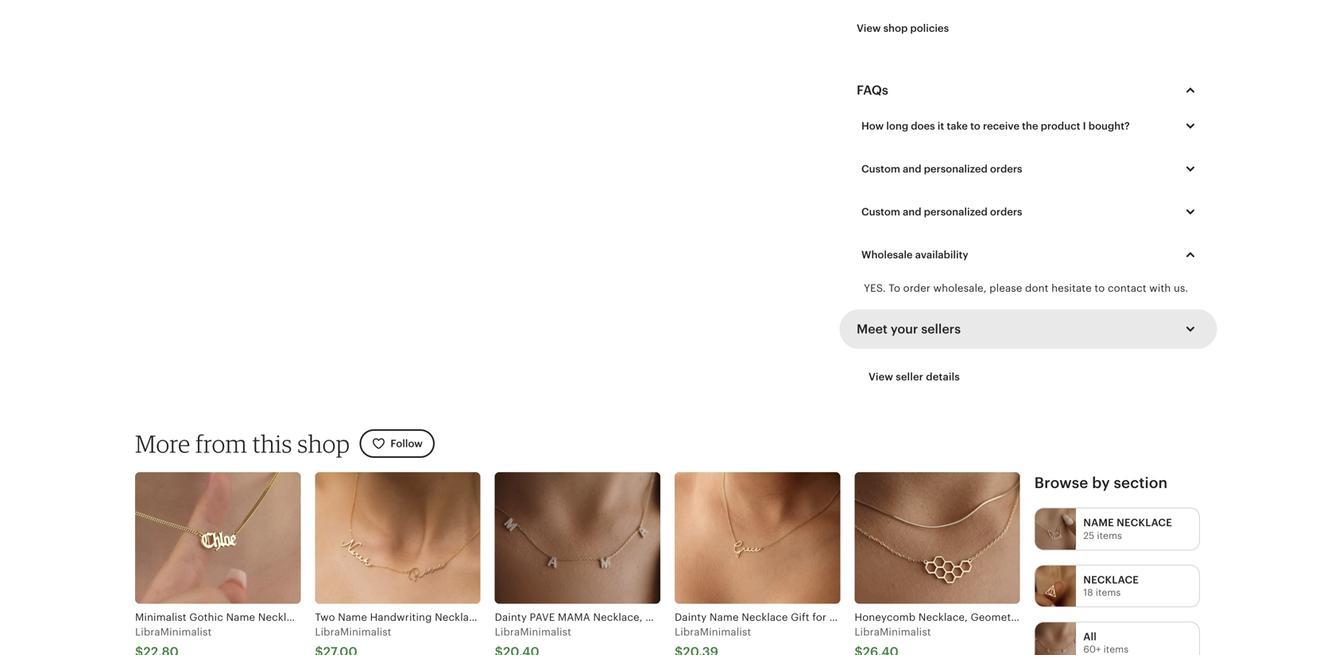 Task type: vqa. For each thing, say whether or not it's contained in the screenshot.
items in All 60+ items
yes



Task type: locate. For each thing, give the bounding box(es) containing it.
wholesale
[[862, 249, 913, 261]]

faqs
[[857, 83, 889, 97]]

18
[[1084, 587, 1094, 598]]

from
[[196, 429, 247, 458]]

items right 18
[[1096, 587, 1121, 598]]

view inside button
[[857, 22, 881, 34]]

personalized up availability
[[924, 206, 988, 218]]

1 vertical spatial custom
[[862, 206, 901, 218]]

libraminimalist link
[[135, 472, 301, 655], [315, 472, 481, 655], [495, 472, 661, 655], [675, 472, 841, 655], [855, 472, 1021, 655]]

i
[[1083, 120, 1087, 132]]

libraminimalist
[[135, 626, 212, 638], [315, 626, 392, 638], [495, 626, 572, 638], [675, 626, 752, 638], [855, 626, 932, 638]]

1 custom from the top
[[862, 163, 901, 175]]

details
[[926, 371, 960, 383]]

view left 'seller' at the bottom right of the page
[[869, 371, 894, 383]]

orders down receive
[[991, 163, 1023, 175]]

section
[[1114, 474, 1168, 491]]

3 libraminimalist from the left
[[495, 626, 572, 638]]

items
[[1097, 530, 1123, 541], [1096, 587, 1121, 598], [1104, 644, 1129, 655]]

personalized
[[924, 163, 988, 175], [924, 206, 988, 218]]

0 vertical spatial custom
[[862, 163, 901, 175]]

dont
[[1026, 282, 1049, 294]]

hesitate
[[1052, 282, 1092, 294]]

view seller details link
[[857, 362, 972, 391]]

wholesale,
[[934, 282, 987, 294]]

view for view shop policies
[[857, 22, 881, 34]]

view for view seller details
[[869, 371, 894, 383]]

2 custom and personalized orders button from the top
[[850, 195, 1212, 229]]

sellers
[[922, 322, 961, 336]]

bought?
[[1089, 120, 1130, 132]]

it
[[938, 120, 945, 132]]

1 vertical spatial to
[[1095, 282, 1105, 294]]

0 vertical spatial items
[[1097, 530, 1123, 541]]

see more listings in the all section image
[[1036, 622, 1077, 655]]

custom down the how
[[862, 163, 901, 175]]

shop left 'policies'
[[884, 22, 908, 34]]

shop
[[884, 22, 908, 34], [298, 429, 350, 458]]

1 vertical spatial orders
[[991, 206, 1023, 218]]

1 vertical spatial custom and personalized orders
[[862, 206, 1023, 218]]

view shop policies
[[857, 22, 949, 34]]

to right take
[[971, 120, 981, 132]]

yes. to order wholesale, please dont hesitate to contact with us.
[[864, 282, 1189, 294]]

1 vertical spatial and
[[903, 206, 922, 218]]

custom up the "wholesale"
[[862, 206, 901, 218]]

and up wholesale availability
[[903, 206, 922, 218]]

0 vertical spatial to
[[971, 120, 981, 132]]

custom and personalized orders button down how long does it take to receive the product i bought? dropdown button
[[850, 152, 1212, 186]]

0 horizontal spatial shop
[[298, 429, 350, 458]]

necklace
[[1117, 517, 1173, 529], [1084, 574, 1139, 586]]

libraminimalist for minimalist gothic name necklace with curb chain • curb chain necklace • old english necklace • personalized jewelry •christmas gift image
[[135, 626, 212, 638]]

0 vertical spatial and
[[903, 163, 922, 175]]

5 libraminimalist from the left
[[855, 626, 932, 638]]

honeycomb necklace, geometry shape, layering necklace, birthday necklace, gift for her, christmas gift, image
[[855, 472, 1021, 604]]

dainty name necklace gift for her with 925 sterling silver, custom name pendant, handmade jewelry, personalized gift, christmas gift image
[[675, 472, 841, 604]]

1 vertical spatial items
[[1096, 587, 1121, 598]]

custom
[[862, 163, 901, 175], [862, 206, 901, 218]]

1 horizontal spatial shop
[[884, 22, 908, 34]]

2 orders from the top
[[991, 206, 1023, 218]]

1 personalized from the top
[[924, 163, 988, 175]]

2 libraminimalist from the left
[[315, 626, 392, 638]]

2 custom from the top
[[862, 206, 901, 218]]

orders up the wholesale availability dropdown button in the top right of the page
[[991, 206, 1023, 218]]

60+
[[1084, 644, 1102, 655]]

items down name
[[1097, 530, 1123, 541]]

4 libraminimalist from the left
[[675, 626, 752, 638]]

items for all
[[1104, 644, 1129, 655]]

0 vertical spatial personalized
[[924, 163, 988, 175]]

meet your sellers button
[[843, 310, 1215, 348]]

0 vertical spatial shop
[[884, 22, 908, 34]]

2 custom and personalized orders from the top
[[862, 206, 1023, 218]]

1 vertical spatial custom and personalized orders button
[[850, 195, 1212, 229]]

items right "60+"
[[1104, 644, 1129, 655]]

0 vertical spatial custom and personalized orders button
[[850, 152, 1212, 186]]

libraminimalist for dainty name necklace gift for her with 925 sterling silver, custom name pendant, handmade jewelry, personalized gift, christmas gift "image"
[[675, 626, 752, 638]]

and down "does"
[[903, 163, 922, 175]]

custom and personalized orders button
[[850, 152, 1212, 186], [850, 195, 1212, 229]]

to left 'contact'
[[1095, 282, 1105, 294]]

two name handwriting necklace • custom two name necklace • mother's day gift • personalized jewelry, birthday gift for her, handmade jewelry image
[[315, 472, 481, 604]]

1 vertical spatial shop
[[298, 429, 350, 458]]

orders
[[991, 163, 1023, 175], [991, 206, 1023, 218]]

take
[[947, 120, 968, 132]]

custom and personalized orders up availability
[[862, 206, 1023, 218]]

personalized down take
[[924, 163, 988, 175]]

0 vertical spatial custom and personalized orders
[[862, 163, 1023, 175]]

does
[[911, 120, 935, 132]]

1 vertical spatial personalized
[[924, 206, 988, 218]]

custom and personalized orders
[[862, 163, 1023, 175], [862, 206, 1023, 218]]

5 libraminimalist link from the left
[[855, 472, 1021, 655]]

necklace up 18
[[1084, 574, 1139, 586]]

view seller details
[[869, 371, 960, 383]]

name necklace 25 items
[[1084, 517, 1173, 541]]

1 libraminimalist from the left
[[135, 626, 212, 638]]

all
[[1084, 631, 1097, 643]]

3 libraminimalist link from the left
[[495, 472, 661, 655]]

0 vertical spatial view
[[857, 22, 881, 34]]

2 vertical spatial items
[[1104, 644, 1129, 655]]

shop right this
[[298, 429, 350, 458]]

items inside necklace 18 items
[[1096, 587, 1121, 598]]

to
[[971, 120, 981, 132], [1095, 282, 1105, 294]]

how long does it take to receive the product i bought?
[[862, 120, 1130, 132]]

0 vertical spatial orders
[[991, 163, 1023, 175]]

view
[[857, 22, 881, 34], [869, 371, 894, 383]]

1 vertical spatial view
[[869, 371, 894, 383]]

custom and personalized orders button up the wholesale availability dropdown button in the top right of the page
[[850, 195, 1212, 229]]

custom and personalized orders down the it
[[862, 163, 1023, 175]]

items inside all 60+ items
[[1104, 644, 1129, 655]]

and
[[903, 163, 922, 175], [903, 206, 922, 218]]

0 horizontal spatial to
[[971, 120, 981, 132]]

follow
[[391, 438, 423, 450]]

necklace down section
[[1117, 517, 1173, 529]]

to
[[889, 282, 901, 294]]

0 vertical spatial necklace
[[1117, 517, 1173, 529]]

view left 'policies'
[[857, 22, 881, 34]]

1 horizontal spatial to
[[1095, 282, 1105, 294]]



Task type: describe. For each thing, give the bounding box(es) containing it.
1 and from the top
[[903, 163, 922, 175]]

1 orders from the top
[[991, 163, 1023, 175]]

2 personalized from the top
[[924, 206, 988, 218]]

2 libraminimalist link from the left
[[315, 472, 481, 655]]

4 libraminimalist link from the left
[[675, 472, 841, 655]]

shop inside button
[[884, 22, 908, 34]]

your
[[891, 322, 919, 336]]

contact
[[1108, 282, 1147, 294]]

more from this shop
[[135, 429, 350, 458]]

all 60+ items
[[1084, 631, 1129, 655]]

order
[[904, 282, 931, 294]]

wholesale availability
[[862, 249, 969, 261]]

with
[[1150, 282, 1171, 294]]

browse by section
[[1035, 474, 1168, 491]]

2 and from the top
[[903, 206, 922, 218]]

us.
[[1174, 282, 1189, 294]]

more
[[135, 429, 190, 458]]

1 custom and personalized orders button from the top
[[850, 152, 1212, 186]]

long
[[887, 120, 909, 132]]

seller
[[896, 371, 924, 383]]

dainty pave mama necklace, mama letter necklace, stone name necklace, personalized jewelry, mother's day gift, christmas gift image
[[495, 472, 661, 604]]

items inside the name necklace 25 items
[[1097, 530, 1123, 541]]

1 vertical spatial necklace
[[1084, 574, 1139, 586]]

libraminimalist for dainty pave mama necklace, mama letter necklace, stone name necklace, personalized jewelry, mother's day gift, christmas gift image
[[495, 626, 572, 638]]

how
[[862, 120, 884, 132]]

necklace inside the name necklace 25 items
[[1117, 517, 1173, 529]]

this
[[252, 429, 292, 458]]

1 custom and personalized orders from the top
[[862, 163, 1023, 175]]

name
[[1084, 517, 1115, 529]]

view shop policies button
[[845, 14, 961, 43]]

libraminimalist for honeycomb necklace, geometry shape, layering necklace, birthday necklace, gift for her, christmas gift, image
[[855, 626, 932, 638]]

browse
[[1035, 474, 1089, 491]]

meet your sellers
[[857, 322, 961, 336]]

follow button
[[360, 429, 435, 458]]

meet
[[857, 322, 888, 336]]

receive
[[983, 120, 1020, 132]]

how long does it take to receive the product i bought? button
[[850, 109, 1212, 143]]

25
[[1084, 530, 1095, 541]]

by
[[1093, 474, 1111, 491]]

1 libraminimalist link from the left
[[135, 472, 301, 655]]

necklace 18 items
[[1084, 574, 1139, 598]]

items for necklace
[[1096, 587, 1121, 598]]

to inside dropdown button
[[971, 120, 981, 132]]

faqs button
[[843, 71, 1215, 109]]

availability
[[916, 249, 969, 261]]

see more listings in the name necklace section image
[[1036, 509, 1077, 550]]

see more listings in the necklace section image
[[1036, 566, 1077, 607]]

minimalist gothic name necklace with curb chain • curb chain necklace • old english necklace • personalized jewelry •christmas gift image
[[135, 472, 301, 604]]

product
[[1041, 120, 1081, 132]]

the
[[1022, 120, 1039, 132]]

yes.
[[864, 282, 886, 294]]

policies
[[911, 22, 949, 34]]

wholesale availability button
[[850, 238, 1212, 272]]

please
[[990, 282, 1023, 294]]

libraminimalist for two name handwriting necklace • custom two name necklace • mother's day gift • personalized jewelry, birthday gift for her, handmade jewelry image
[[315, 626, 392, 638]]



